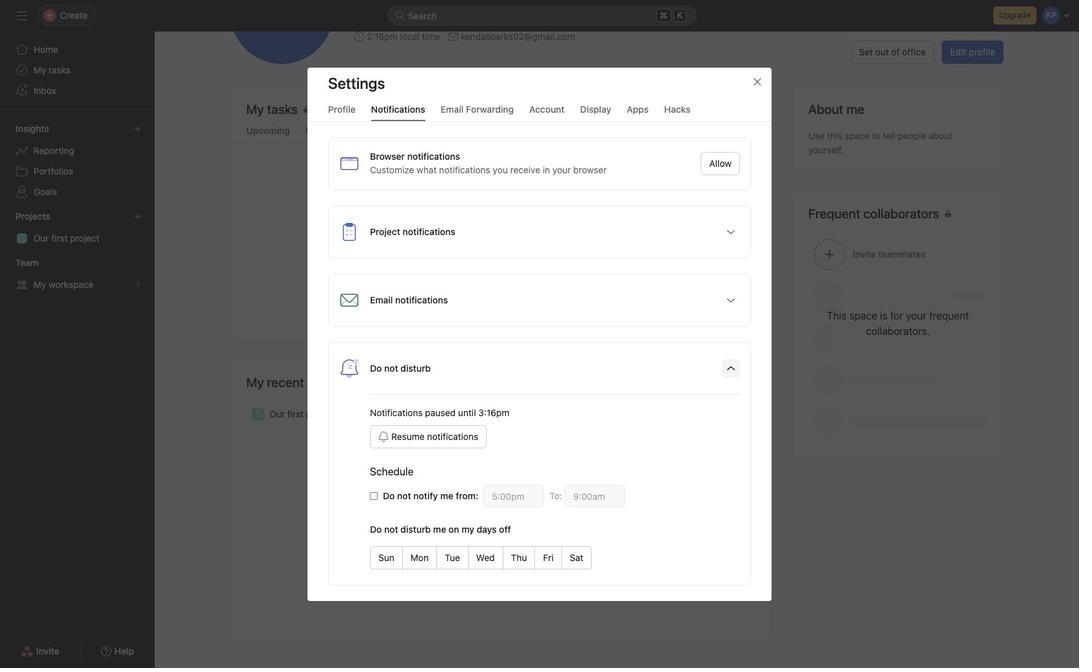 Task type: locate. For each thing, give the bounding box(es) containing it.
set out of office
[[859, 46, 926, 57]]

resume
[[391, 431, 425, 442]]

browser
[[574, 164, 607, 175]]

here,
[[545, 266, 567, 277]]

edit profile button
[[942, 41, 1004, 64]]

project
[[70, 233, 99, 244], [306, 409, 335, 420]]

notifications inside button
[[427, 431, 478, 442]]

None text field
[[484, 485, 544, 508]]

schedule
[[370, 466, 414, 478]]

so
[[569, 266, 579, 277]]

browser notifications customize what notifications you receive in your browser
[[370, 151, 607, 175]]

set
[[859, 46, 873, 57]]

my up list image on the left bottom
[[246, 375, 264, 390]]

0 vertical spatial our
[[34, 233, 49, 244]]

1 horizontal spatial first
[[287, 409, 304, 420]]

2:16pm local time
[[367, 31, 440, 42]]

our down goals
[[34, 233, 49, 244]]

do
[[370, 363, 382, 374], [383, 490, 395, 501], [370, 524, 382, 535]]

my for my workspace
[[34, 279, 46, 290]]

0 vertical spatial you
[[493, 164, 508, 175]]

not
[[397, 490, 411, 501], [384, 524, 398, 535]]

0 horizontal spatial our first project link
[[8, 228, 147, 249]]

notifications down paused
[[427, 431, 478, 442]]

your completed tasks will appear here, so you can reference them later.
[[406, 266, 596, 291]]

1 vertical spatial you
[[581, 266, 596, 277]]

our first project up teams element
[[34, 233, 99, 244]]

0 vertical spatial not
[[397, 490, 411, 501]]

1 vertical spatial tasks
[[474, 266, 496, 277]]

do for do not disturb me on my days off
[[370, 524, 382, 535]]

None text field
[[565, 485, 626, 508]]

hide options image
[[726, 363, 736, 374]]

you left receive
[[493, 164, 508, 175]]

our first project down my recent projects
[[270, 409, 335, 420]]

on
[[449, 524, 459, 535]]

first up teams element
[[51, 233, 68, 244]]

insights element
[[0, 117, 155, 205]]

0 vertical spatial our first project
[[34, 233, 99, 244]]

0 vertical spatial do
[[370, 363, 382, 374]]

2 vertical spatial my
[[246, 375, 264, 390]]

tasks inside 'link'
[[49, 64, 71, 75]]

1 horizontal spatial our first project
[[270, 409, 335, 420]]

upcoming button
[[246, 125, 290, 143]]

not left disturb
[[384, 524, 398, 535]]

1 vertical spatial not
[[384, 524, 398, 535]]

1 horizontal spatial our first project link
[[231, 402, 771, 427]]

list image
[[254, 411, 262, 419]]

1 vertical spatial notifications
[[370, 407, 423, 418]]

to:
[[550, 490, 562, 501]]

my recent projects
[[246, 375, 354, 390]]

my inside teams element
[[34, 279, 46, 290]]

1 vertical spatial notifications
[[427, 431, 478, 442]]

appear
[[514, 266, 543, 277]]

you right the so
[[581, 266, 596, 277]]

kendallparks02@gmail.com link
[[461, 30, 575, 44]]

show options image
[[726, 227, 736, 237], [726, 295, 736, 305]]

project down recent projects
[[306, 409, 335, 420]]

0 horizontal spatial project
[[70, 233, 99, 244]]

portfolios link
[[8, 161, 147, 182]]

do for do not notify me from:
[[383, 490, 395, 501]]

1 vertical spatial our first project
[[270, 409, 335, 420]]

local
[[400, 31, 420, 42]]

0 horizontal spatial first
[[51, 233, 68, 244]]

home link
[[8, 39, 147, 60]]

0 horizontal spatial you
[[493, 164, 508, 175]]

use
[[809, 130, 825, 141]]

hacks button
[[664, 103, 691, 121]]

0 horizontal spatial tasks
[[49, 64, 71, 75]]

notifications
[[371, 103, 425, 114], [370, 407, 423, 418]]

our right list image on the left bottom
[[270, 409, 285, 420]]

overdue (11) button
[[305, 125, 359, 143]]

0 vertical spatial show options image
[[726, 227, 736, 237]]

my tasks
[[246, 102, 298, 117]]

me
[[433, 524, 446, 535]]

you inside browser notifications customize what notifications you receive in your browser
[[493, 164, 508, 175]]

do up sun
[[370, 524, 382, 535]]

workspace
[[49, 279, 93, 290]]

my up inbox
[[34, 64, 46, 75]]

my left workspace
[[34, 279, 46, 290]]

paused
[[425, 407, 456, 418]]

wed
[[476, 552, 495, 563]]

my for my tasks
[[34, 64, 46, 75]]

project up teams element
[[70, 233, 99, 244]]

0 vertical spatial first
[[51, 233, 68, 244]]

my inside 'link'
[[34, 64, 46, 75]]

do right do not notify me from: option at the bottom of page
[[383, 490, 395, 501]]

1 vertical spatial do
[[383, 490, 395, 501]]

portfolios
[[34, 166, 73, 177]]

1 vertical spatial show options image
[[726, 295, 736, 305]]

forwarding
[[466, 103, 514, 114]]

prominent image
[[395, 10, 406, 21]]

0 horizontal spatial our
[[34, 233, 49, 244]]

mon
[[411, 552, 429, 563]]

do left not disturb
[[370, 363, 382, 374]]

1 vertical spatial my
[[34, 279, 46, 290]]

tell
[[883, 130, 896, 141]]

0 vertical spatial tasks
[[49, 64, 71, 75]]

not left notify
[[397, 490, 411, 501]]

space
[[845, 130, 870, 141]]

display
[[580, 103, 611, 114]]

first down my recent projects
[[287, 409, 304, 420]]

notifications right what
[[439, 164, 490, 175]]

notifications up completed
[[371, 103, 425, 114]]

my workspace link
[[8, 275, 147, 295]]

1 show options image from the top
[[726, 227, 736, 237]]

tasks down home
[[49, 64, 71, 75]]

notifications up resume
[[370, 407, 423, 418]]

our first project link
[[8, 228, 147, 249], [231, 402, 771, 427]]

email notifications
[[370, 294, 448, 305]]

1 horizontal spatial tasks
[[474, 266, 496, 277]]

account
[[530, 103, 565, 114]]

not disturb
[[384, 363, 431, 374]]

0 vertical spatial notifications
[[371, 103, 425, 114]]

1 vertical spatial our
[[270, 409, 285, 420]]

1 vertical spatial our first project link
[[231, 402, 771, 427]]

0 horizontal spatial our first project
[[34, 233, 99, 244]]

1 horizontal spatial you
[[581, 266, 596, 277]]

overdue (11)
[[305, 125, 359, 136]]

time
[[422, 31, 440, 42]]

1 vertical spatial project
[[306, 409, 335, 420]]

hide sidebar image
[[17, 10, 27, 21]]

Do not notify me from: checkbox
[[370, 492, 378, 500]]

allow button
[[701, 152, 740, 175]]

reference
[[467, 280, 506, 291]]

tasks inside your completed tasks will appear here, so you can reference them later.
[[474, 266, 496, 277]]

0 vertical spatial my
[[34, 64, 46, 75]]

2 show options image from the top
[[726, 295, 736, 305]]

completed
[[427, 266, 471, 277]]

upgrade
[[1000, 10, 1031, 20]]

notifications paused until 3:16pm
[[370, 407, 510, 418]]

profile button
[[328, 103, 356, 121]]

upgrade button
[[994, 6, 1037, 25]]

0 vertical spatial project
[[70, 233, 99, 244]]

2 vertical spatial do
[[370, 524, 382, 535]]

tasks up reference
[[474, 266, 496, 277]]

close image
[[753, 76, 763, 87]]

0 vertical spatial our first project link
[[8, 228, 147, 249]]

0 vertical spatial notifications
[[439, 164, 490, 175]]

allow
[[710, 158, 732, 169]]

my tasks
[[34, 64, 71, 75]]

you inside your completed tasks will appear here, so you can reference them later.
[[581, 266, 596, 277]]

⌘
[[660, 10, 668, 21]]

first
[[51, 233, 68, 244], [287, 409, 304, 420]]

invite button
[[12, 640, 68, 664]]

my tasks link
[[8, 60, 147, 81]]

global element
[[0, 32, 155, 109]]

in
[[543, 164, 550, 175]]

teams element
[[0, 251, 155, 298]]

my
[[34, 64, 46, 75], [34, 279, 46, 290], [246, 375, 264, 390]]

frequent collaborators
[[809, 206, 940, 221]]



Task type: vqa. For each thing, say whether or not it's contained in the screenshot.
the left Our
yes



Task type: describe. For each thing, give the bounding box(es) containing it.
out
[[876, 46, 889, 57]]

completed button
[[375, 125, 422, 143]]

inbox
[[34, 85, 56, 96]]

days off
[[477, 524, 511, 535]]

me from:
[[440, 490, 479, 501]]

them
[[509, 280, 530, 291]]

of
[[892, 46, 900, 57]]

upcoming
[[246, 125, 290, 136]]

resume notifications
[[391, 431, 478, 442]]

1 vertical spatial first
[[287, 409, 304, 420]]

your
[[406, 266, 425, 277]]

email forwarding
[[441, 103, 514, 114]]

tue
[[445, 552, 460, 563]]

home
[[34, 44, 58, 55]]

edit profile
[[951, 46, 996, 57]]

receive
[[510, 164, 541, 175]]

kendallparks02@gmail.com
[[461, 31, 575, 42]]

2:16pm
[[367, 31, 398, 42]]

show options image for project notifications
[[726, 227, 736, 237]]

browser notifications
[[370, 151, 460, 162]]

profile
[[328, 103, 356, 114]]

3:16pm
[[479, 407, 510, 418]]

email forwarding button
[[441, 103, 514, 121]]

overdue
[[305, 125, 342, 136]]

do not disturb me on my days off
[[370, 524, 511, 535]]

this
[[827, 130, 843, 141]]

reporting
[[34, 145, 74, 156]]

first inside projects element
[[51, 233, 68, 244]]

k
[[678, 10, 683, 21]]

(11)
[[344, 125, 359, 136]]

not for notify
[[397, 490, 411, 501]]

not for disturb
[[384, 524, 398, 535]]

notify
[[414, 490, 438, 501]]

your
[[553, 164, 571, 175]]

resume notifications button
[[370, 425, 487, 448]]

hacks
[[664, 103, 691, 114]]

apps button
[[627, 103, 649, 121]]

my tasks link
[[246, 101, 756, 121]]

set out of office button
[[851, 41, 935, 64]]

our inside projects element
[[34, 233, 49, 244]]

later.
[[532, 280, 553, 291]]

profile
[[969, 46, 996, 57]]

edit
[[951, 46, 967, 57]]

projects element
[[0, 205, 155, 251]]

our first project link inside projects element
[[8, 228, 147, 249]]

email
[[441, 103, 464, 114]]

my for my recent projects
[[246, 375, 264, 390]]

about
[[929, 130, 953, 141]]

what
[[417, 164, 437, 175]]

sat
[[570, 552, 584, 563]]

my
[[462, 524, 475, 535]]

show options image for email notifications
[[726, 295, 736, 305]]

use this space to tell people about yourself.
[[809, 130, 953, 155]]

will
[[498, 266, 512, 277]]

insights
[[15, 123, 49, 134]]

apps
[[627, 103, 649, 114]]

1 horizontal spatial project
[[306, 409, 335, 420]]

recent projects
[[267, 375, 354, 390]]

notifications button
[[371, 103, 425, 121]]

notifications for notifications paused until 3:16pm
[[370, 407, 423, 418]]

account button
[[530, 103, 565, 121]]

notifications for notifications
[[371, 103, 425, 114]]

until
[[458, 407, 476, 418]]

to
[[872, 130, 881, 141]]

display button
[[580, 103, 611, 121]]

1 horizontal spatial our
[[270, 409, 285, 420]]

invite
[[36, 646, 59, 657]]

disturb
[[401, 524, 431, 535]]

sun
[[379, 552, 395, 563]]

about me
[[809, 102, 865, 117]]

project notifications
[[370, 226, 456, 237]]

thu
[[511, 552, 527, 563]]

my workspace
[[34, 279, 93, 290]]

office
[[903, 46, 926, 57]]

do for do not disturb
[[370, 363, 382, 374]]

people
[[898, 130, 926, 141]]

notifications inside browser notifications customize what notifications you receive in your browser
[[439, 164, 490, 175]]

do not disturb
[[370, 363, 431, 374]]

goals link
[[8, 182, 147, 202]]

reporting link
[[8, 141, 147, 161]]

our first project inside projects element
[[34, 233, 99, 244]]



